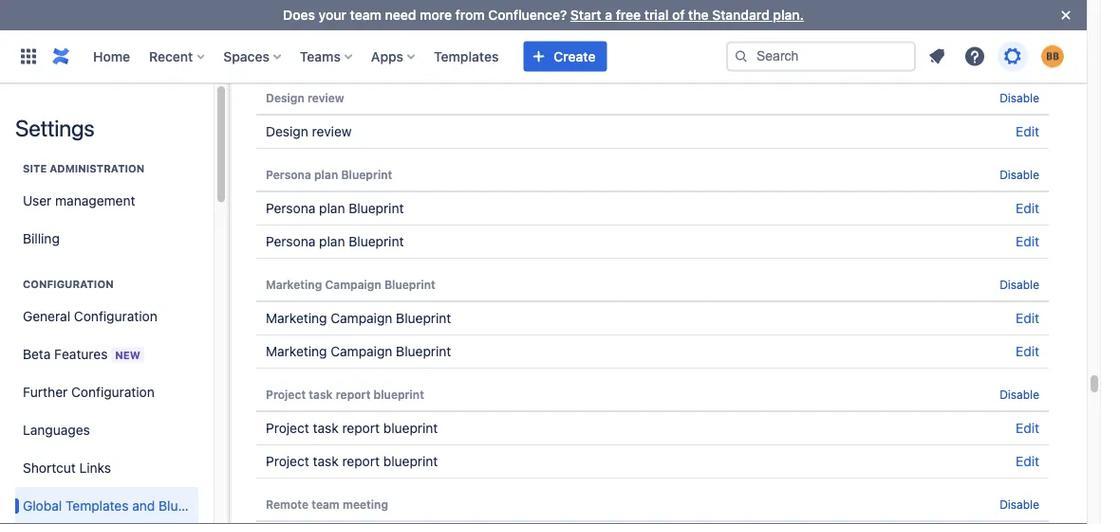 Task type: vqa. For each thing, say whether or not it's contained in the screenshot.
Issues corresponding to Search issues
no



Task type: describe. For each thing, give the bounding box(es) containing it.
global element
[[11, 30, 726, 83]]

disable for project task report blueprint
[[1000, 388, 1039, 401]]

8 edit from the top
[[1016, 454, 1039, 470]]

1 persona from the top
[[266, 168, 311, 181]]

confluence image
[[49, 45, 72, 68]]

0 vertical spatial blueprint
[[374, 388, 424, 401]]

1 vertical spatial blueprint
[[383, 421, 438, 437]]

design review for edit
[[266, 124, 352, 140]]

1 marketing campaign blueprint from the top
[[266, 278, 435, 291]]

start a free trial of the standard plan. link
[[570, 7, 804, 23]]

configuration for further
[[71, 385, 155, 401]]

meeting
[[343, 498, 388, 512]]

apps button
[[365, 41, 422, 72]]

campaign for 3rd edit link from the bottom
[[331, 344, 392, 360]]

apps
[[371, 48, 403, 64]]

shortcut
[[23, 461, 76, 476]]

1 edit from the top
[[1016, 47, 1039, 63]]

6 edit from the top
[[1016, 344, 1039, 360]]

more
[[420, 7, 452, 23]]

spaces
[[223, 48, 269, 64]]

3 marketing campaign blueprint from the top
[[266, 344, 451, 360]]

2 vertical spatial task
[[313, 454, 339, 470]]

1 vertical spatial report
[[342, 421, 380, 437]]

marketing for 3rd edit link from the bottom
[[266, 344, 327, 360]]

3 edit link from the top
[[1016, 201, 1039, 216]]

your profile and preferences image
[[1041, 45, 1064, 68]]

1 horizontal spatial team
[[350, 7, 381, 23]]

2 project task report blueprint from the top
[[266, 421, 438, 437]]

marketing for disable 'link' associated with marketing campaign blueprint
[[266, 278, 322, 291]]

site
[[23, 163, 47, 175]]

global templates and blueprints link
[[15, 488, 220, 525]]

2 edit link from the top
[[1016, 124, 1039, 140]]

user
[[23, 193, 52, 209]]

assessment for edit
[[375, 47, 447, 63]]

customer impact assessment for disable
[[266, 14, 432, 28]]

customer impact assessment for edit
[[266, 47, 447, 63]]

campaign for fifth edit link from the top
[[331, 311, 392, 327]]

1 vertical spatial team
[[312, 498, 340, 512]]

2 persona from the top
[[266, 201, 315, 216]]

administration
[[50, 163, 144, 175]]

recent
[[149, 48, 193, 64]]

disable link for design review
[[1000, 91, 1039, 104]]

teams
[[300, 48, 341, 64]]

confluence?
[[488, 7, 567, 23]]

billing
[[23, 231, 60, 247]]

banner containing home
[[0, 30, 1087, 84]]

remote
[[266, 498, 308, 512]]

1 persona plan blueprint from the top
[[266, 168, 392, 181]]

does
[[283, 7, 315, 23]]

impact for disable
[[324, 14, 362, 28]]

1 vertical spatial task
[[313, 421, 339, 437]]

customer for disable
[[266, 14, 320, 28]]

disable for remote team meeting
[[1000, 498, 1039, 512]]

2 vertical spatial blueprint
[[383, 454, 438, 470]]

3 persona plan blueprint from the top
[[266, 234, 404, 250]]

search image
[[734, 49, 749, 64]]

recent button
[[143, 41, 212, 72]]

further
[[23, 385, 68, 401]]

customer for edit
[[266, 47, 326, 63]]

marketing for fifth edit link from the top
[[266, 311, 327, 327]]

shortcut links
[[23, 461, 111, 476]]

settings icon image
[[1001, 45, 1024, 68]]

disable for marketing campaign blueprint
[[1000, 278, 1039, 291]]

confluence image
[[49, 45, 72, 68]]

2 vertical spatial report
[[342, 454, 380, 470]]

templates inside global element
[[434, 48, 499, 64]]

templates link
[[428, 41, 504, 72]]

2 edit from the top
[[1016, 124, 1039, 140]]

global
[[23, 499, 62, 514]]

design for edit
[[266, 124, 308, 140]]

global templates and blueprints
[[23, 499, 220, 514]]

remote team meeting
[[266, 498, 388, 512]]

languages
[[23, 423, 90, 439]]

disable for persona plan blueprint
[[1000, 168, 1039, 181]]

beta features new
[[23, 346, 140, 362]]

5 edit link from the top
[[1016, 311, 1039, 327]]

settings
[[15, 115, 94, 141]]

impact for edit
[[329, 47, 371, 63]]

billing link
[[15, 220, 198, 258]]

0 vertical spatial task
[[309, 388, 333, 401]]

disable link for remote team meeting
[[1000, 498, 1039, 512]]

0 vertical spatial configuration
[[23, 279, 114, 291]]

7 edit from the top
[[1016, 421, 1039, 437]]

2 persona plan blueprint from the top
[[266, 201, 404, 216]]

features
[[54, 346, 108, 362]]

trial
[[644, 7, 669, 23]]

of
[[672, 7, 685, 23]]



Task type: locate. For each thing, give the bounding box(es) containing it.
2 project from the top
[[266, 421, 309, 437]]

1 horizontal spatial templates
[[434, 48, 499, 64]]

impact
[[324, 14, 362, 28], [329, 47, 371, 63]]

further configuration
[[23, 385, 155, 401]]

1 vertical spatial persona
[[266, 201, 315, 216]]

templates inside configuration group
[[65, 499, 129, 514]]

teams button
[[294, 41, 360, 72]]

customer
[[266, 14, 320, 28], [266, 47, 326, 63]]

blueprint
[[374, 388, 424, 401], [383, 421, 438, 437], [383, 454, 438, 470]]

design review for disable
[[266, 91, 344, 104]]

disable link for project task report blueprint
[[1000, 388, 1039, 401]]

2 vertical spatial project task report blueprint
[[266, 454, 438, 470]]

1 vertical spatial assessment
[[375, 47, 447, 63]]

3 project task report blueprint from the top
[[266, 454, 438, 470]]

general configuration link
[[15, 298, 198, 336]]

0 vertical spatial project task report blueprint
[[266, 388, 424, 401]]

configuration for general
[[74, 309, 157, 325]]

1 disable from the top
[[1000, 14, 1039, 28]]

2 disable from the top
[[1000, 91, 1039, 104]]

site administration group
[[15, 142, 198, 264]]

impact left the "apps"
[[329, 47, 371, 63]]

management
[[55, 193, 135, 209]]

general configuration
[[23, 309, 157, 325]]

disable link for marketing campaign blueprint
[[1000, 278, 1039, 291]]

project task report blueprint
[[266, 388, 424, 401], [266, 421, 438, 437], [266, 454, 438, 470]]

disable for customer impact assessment
[[1000, 14, 1039, 28]]

templates down "from"
[[434, 48, 499, 64]]

general
[[23, 309, 70, 325]]

2 vertical spatial configuration
[[71, 385, 155, 401]]

assessment down need
[[375, 47, 447, 63]]

a
[[605, 7, 612, 23]]

blueprint
[[341, 168, 392, 181], [349, 201, 404, 216], [349, 234, 404, 250], [384, 278, 435, 291], [396, 311, 451, 327], [396, 344, 451, 360]]

Search field
[[726, 41, 916, 72]]

1 vertical spatial campaign
[[331, 311, 392, 327]]

2 customer from the top
[[266, 47, 326, 63]]

8 edit link from the top
[[1016, 454, 1039, 470]]

2 marketing from the top
[[266, 311, 327, 327]]

3 marketing from the top
[[266, 344, 327, 360]]

configuration up the 'general'
[[23, 279, 114, 291]]

does your team need more from confluence? start a free trial of the standard plan.
[[283, 7, 804, 23]]

0 vertical spatial design review
[[266, 91, 344, 104]]

0 vertical spatial campaign
[[325, 278, 381, 291]]

create
[[554, 48, 596, 64]]

3 disable from the top
[[1000, 168, 1039, 181]]

1 customer from the top
[[266, 14, 320, 28]]

shortcut links link
[[15, 450, 198, 488]]

0 vertical spatial impact
[[324, 14, 362, 28]]

task
[[309, 388, 333, 401], [313, 421, 339, 437], [313, 454, 339, 470]]

6 disable link from the top
[[1000, 498, 1039, 512]]

home link
[[87, 41, 136, 72]]

0 vertical spatial customer
[[266, 14, 320, 28]]

1 vertical spatial configuration
[[74, 309, 157, 325]]

1 customer impact assessment from the top
[[266, 14, 432, 28]]

languages link
[[15, 412, 198, 450]]

2 vertical spatial marketing
[[266, 344, 327, 360]]

3 persona from the top
[[266, 234, 315, 250]]

need
[[385, 7, 416, 23]]

spaces button
[[218, 41, 288, 72]]

1 disable link from the top
[[1000, 14, 1039, 28]]

4 edit link from the top
[[1016, 234, 1039, 250]]

from
[[455, 7, 485, 23]]

0 vertical spatial plan
[[314, 168, 338, 181]]

templates down links
[[65, 499, 129, 514]]

and
[[132, 499, 155, 514]]

design review
[[266, 91, 344, 104], [266, 124, 352, 140]]

user management link
[[15, 182, 198, 220]]

beta
[[23, 346, 51, 362]]

templates
[[434, 48, 499, 64], [65, 499, 129, 514]]

2 vertical spatial campaign
[[331, 344, 392, 360]]

disable link for customer impact assessment
[[1000, 14, 1039, 28]]

1 design from the top
[[266, 91, 304, 104]]

plan
[[314, 168, 338, 181], [319, 201, 345, 216], [319, 234, 345, 250]]

persona
[[266, 168, 311, 181], [266, 201, 315, 216], [266, 234, 315, 250]]

configuration group
[[15, 258, 220, 525]]

1 design review from the top
[[266, 91, 344, 104]]

links
[[79, 461, 111, 476]]

configuration up languages link
[[71, 385, 155, 401]]

campaign
[[325, 278, 381, 291], [331, 311, 392, 327], [331, 344, 392, 360]]

2 design review from the top
[[266, 124, 352, 140]]

free
[[616, 7, 641, 23]]

blueprints
[[159, 499, 220, 514]]

1 vertical spatial marketing
[[266, 311, 327, 327]]

assessment
[[365, 14, 432, 28], [375, 47, 447, 63]]

3 disable link from the top
[[1000, 168, 1039, 181]]

configuration
[[23, 279, 114, 291], [74, 309, 157, 325], [71, 385, 155, 401]]

collapse sidebar image
[[207, 93, 249, 131]]

0 vertical spatial persona
[[266, 168, 311, 181]]

review
[[307, 91, 344, 104], [312, 124, 352, 140]]

2 vertical spatial marketing campaign blueprint
[[266, 344, 451, 360]]

assessment up apps popup button at the left top of the page
[[365, 14, 432, 28]]

disable link
[[1000, 14, 1039, 28], [1000, 91, 1039, 104], [1000, 168, 1039, 181], [1000, 278, 1039, 291], [1000, 388, 1039, 401], [1000, 498, 1039, 512]]

start
[[570, 7, 601, 23]]

0 vertical spatial persona plan blueprint
[[266, 168, 392, 181]]

1 vertical spatial impact
[[329, 47, 371, 63]]

plan.
[[773, 7, 804, 23]]

3 edit from the top
[[1016, 201, 1039, 216]]

configuration up new
[[74, 309, 157, 325]]

your
[[319, 7, 346, 23]]

2 marketing campaign blueprint from the top
[[266, 311, 451, 327]]

campaign for disable 'link' associated with marketing campaign blueprint
[[325, 278, 381, 291]]

banner
[[0, 30, 1087, 84]]

standard
[[712, 7, 769, 23]]

0 vertical spatial marketing
[[266, 278, 322, 291]]

4 disable link from the top
[[1000, 278, 1039, 291]]

customer down does
[[266, 47, 326, 63]]

user management
[[23, 193, 135, 209]]

team right remote
[[312, 498, 340, 512]]

site administration
[[23, 163, 144, 175]]

customer impact assessment
[[266, 14, 432, 28], [266, 47, 447, 63]]

1 marketing from the top
[[266, 278, 322, 291]]

2 vertical spatial persona plan blueprint
[[266, 234, 404, 250]]

disable link for persona plan blueprint
[[1000, 168, 1039, 181]]

notification icon image
[[925, 45, 948, 68]]

3 project from the top
[[266, 454, 309, 470]]

7 edit link from the top
[[1016, 421, 1039, 437]]

further configuration link
[[15, 374, 198, 412]]

6 disable from the top
[[1000, 498, 1039, 512]]

0 vertical spatial team
[[350, 7, 381, 23]]

1 vertical spatial plan
[[319, 201, 345, 216]]

1 vertical spatial review
[[312, 124, 352, 140]]

design for disable
[[266, 91, 304, 104]]

2 customer impact assessment from the top
[[266, 47, 447, 63]]

1 vertical spatial customer
[[266, 47, 326, 63]]

edit link
[[1016, 47, 1039, 63], [1016, 124, 1039, 140], [1016, 201, 1039, 216], [1016, 234, 1039, 250], [1016, 311, 1039, 327], [1016, 344, 1039, 360], [1016, 421, 1039, 437], [1016, 454, 1039, 470]]

5 disable link from the top
[[1000, 388, 1039, 401]]

design
[[266, 91, 304, 104], [266, 124, 308, 140]]

1 vertical spatial marketing campaign blueprint
[[266, 311, 451, 327]]

0 vertical spatial customer impact assessment
[[266, 14, 432, 28]]

new
[[115, 349, 140, 362]]

team
[[350, 7, 381, 23], [312, 498, 340, 512]]

edit
[[1016, 47, 1039, 63], [1016, 124, 1039, 140], [1016, 201, 1039, 216], [1016, 234, 1039, 250], [1016, 311, 1039, 327], [1016, 344, 1039, 360], [1016, 421, 1039, 437], [1016, 454, 1039, 470]]

5 disable from the top
[[1000, 388, 1039, 401]]

close image
[[1054, 4, 1077, 27]]

the
[[688, 7, 709, 23]]

0 vertical spatial report
[[336, 388, 371, 401]]

4 edit from the top
[[1016, 234, 1039, 250]]

project
[[266, 388, 306, 401], [266, 421, 309, 437], [266, 454, 309, 470]]

create button
[[523, 41, 607, 72]]

marketing campaign blueprint
[[266, 278, 435, 291], [266, 311, 451, 327], [266, 344, 451, 360]]

1 project task report blueprint from the top
[[266, 388, 424, 401]]

1 vertical spatial project
[[266, 421, 309, 437]]

impact up teams dropdown button
[[324, 14, 362, 28]]

1 edit link from the top
[[1016, 47, 1039, 63]]

review for disable
[[307, 91, 344, 104]]

0 vertical spatial templates
[[434, 48, 499, 64]]

4 disable from the top
[[1000, 278, 1039, 291]]

1 vertical spatial templates
[[65, 499, 129, 514]]

1 vertical spatial customer impact assessment
[[266, 47, 447, 63]]

2 design from the top
[[266, 124, 308, 140]]

0 vertical spatial project
[[266, 388, 306, 401]]

1 vertical spatial design review
[[266, 124, 352, 140]]

disable
[[1000, 14, 1039, 28], [1000, 91, 1039, 104], [1000, 168, 1039, 181], [1000, 278, 1039, 291], [1000, 388, 1039, 401], [1000, 498, 1039, 512]]

design down spaces popup button
[[266, 91, 304, 104]]

2 vertical spatial plan
[[319, 234, 345, 250]]

2 vertical spatial project
[[266, 454, 309, 470]]

2 vertical spatial persona
[[266, 234, 315, 250]]

design right collapse sidebar image
[[266, 124, 308, 140]]

2 disable link from the top
[[1000, 91, 1039, 104]]

1 vertical spatial persona plan blueprint
[[266, 201, 404, 216]]

appswitcher icon image
[[17, 45, 40, 68]]

1 project from the top
[[266, 388, 306, 401]]

customer up teams
[[266, 14, 320, 28]]

0 vertical spatial design
[[266, 91, 304, 104]]

team right your
[[350, 7, 381, 23]]

1 vertical spatial design
[[266, 124, 308, 140]]

disable for design review
[[1000, 91, 1039, 104]]

1 vertical spatial project task report blueprint
[[266, 421, 438, 437]]

review for edit
[[312, 124, 352, 140]]

report
[[336, 388, 371, 401], [342, 421, 380, 437], [342, 454, 380, 470]]

0 vertical spatial review
[[307, 91, 344, 104]]

0 vertical spatial assessment
[[365, 14, 432, 28]]

6 edit link from the top
[[1016, 344, 1039, 360]]

5 edit from the top
[[1016, 311, 1039, 327]]

assessment for disable
[[365, 14, 432, 28]]

marketing
[[266, 278, 322, 291], [266, 311, 327, 327], [266, 344, 327, 360]]

0 horizontal spatial team
[[312, 498, 340, 512]]

persona plan blueprint
[[266, 168, 392, 181], [266, 201, 404, 216], [266, 234, 404, 250]]

home
[[93, 48, 130, 64]]

help icon image
[[963, 45, 986, 68]]

0 horizontal spatial templates
[[65, 499, 129, 514]]

0 vertical spatial marketing campaign blueprint
[[266, 278, 435, 291]]



